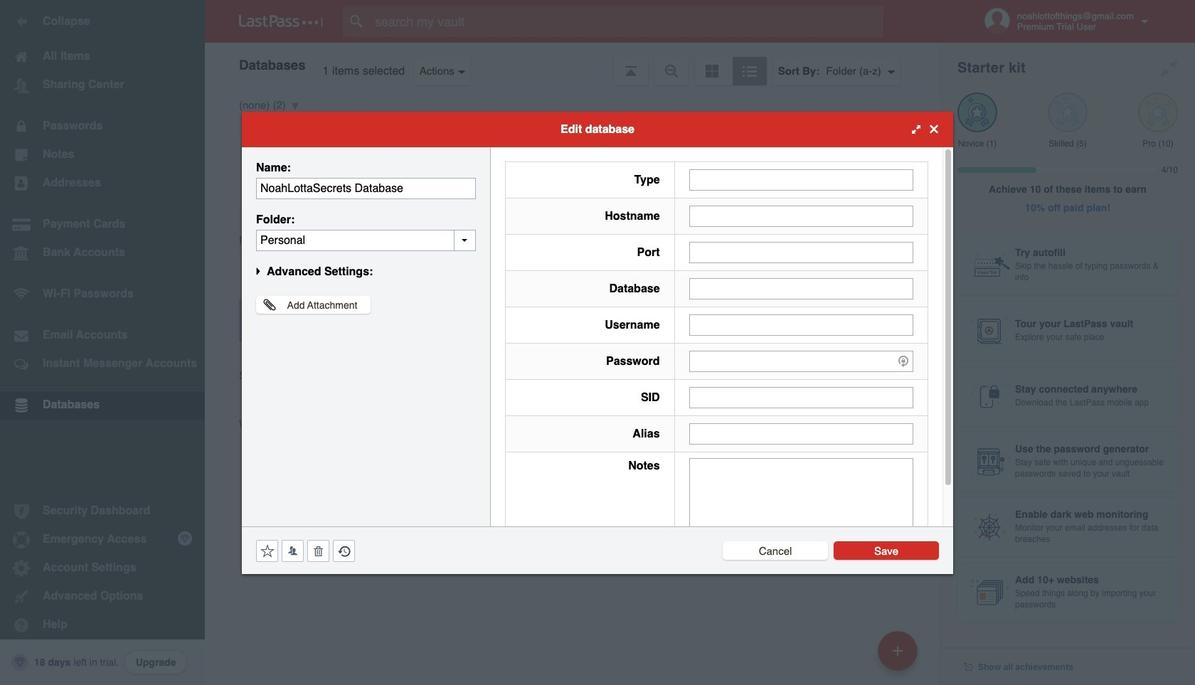 Task type: locate. For each thing, give the bounding box(es) containing it.
None password field
[[689, 350, 914, 372]]

None text field
[[689, 169, 914, 190], [689, 205, 914, 227], [256, 229, 476, 251], [689, 387, 914, 408], [689, 423, 914, 444], [689, 458, 914, 546], [689, 169, 914, 190], [689, 205, 914, 227], [256, 229, 476, 251], [689, 387, 914, 408], [689, 423, 914, 444], [689, 458, 914, 546]]

None text field
[[256, 178, 476, 199], [689, 242, 914, 263], [689, 278, 914, 299], [689, 314, 914, 335], [256, 178, 476, 199], [689, 242, 914, 263], [689, 278, 914, 299], [689, 314, 914, 335]]

dialog
[[242, 111, 953, 574]]



Task type: describe. For each thing, give the bounding box(es) containing it.
vault options navigation
[[205, 43, 941, 85]]

new item image
[[893, 646, 903, 656]]

lastpass image
[[239, 15, 323, 28]]

new item navigation
[[873, 627, 926, 685]]

Search search field
[[343, 6, 911, 37]]

main navigation navigation
[[0, 0, 205, 685]]

search my vault text field
[[343, 6, 911, 37]]



Task type: vqa. For each thing, say whether or not it's contained in the screenshot.
Main content MAIN CONTENT
no



